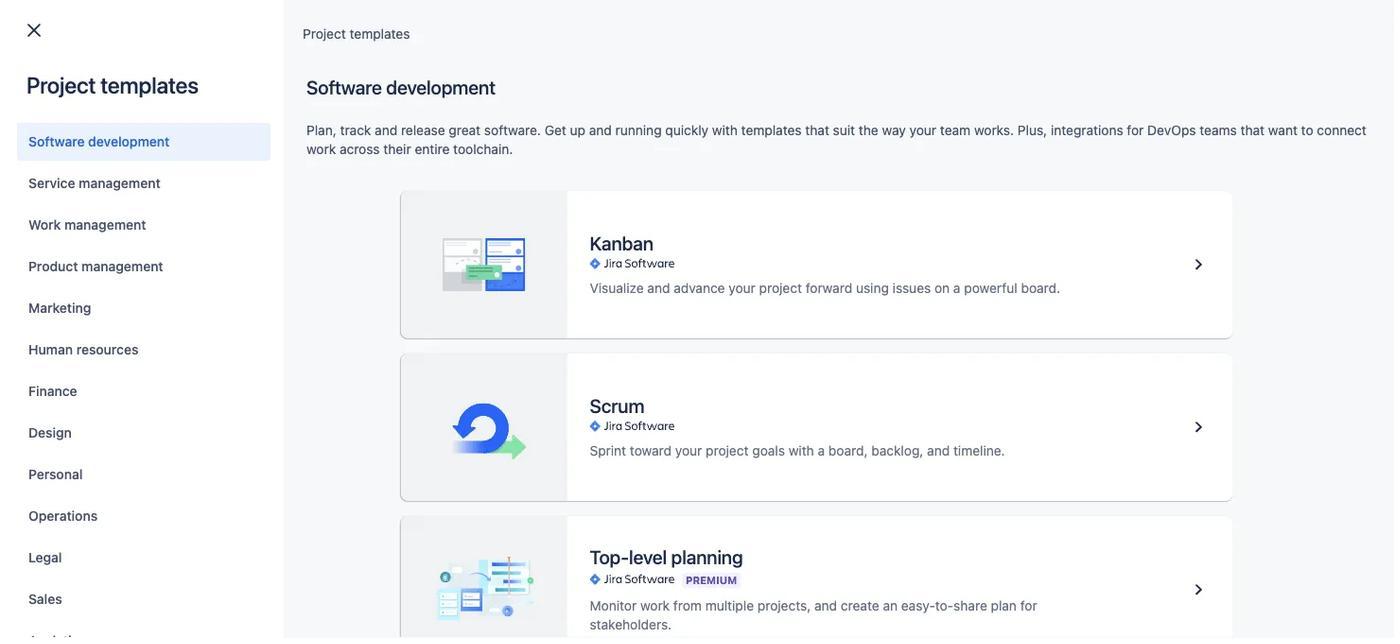 Task type: describe. For each thing, give the bounding box(es) containing it.
guillermo's for guillermo's gone: the game company-managed software
[[83, 194, 156, 209]]

0 vertical spatial project templates
[[303, 26, 410, 42]]

timeline.
[[954, 443, 1006, 459]]

0 vertical spatial project
[[303, 26, 346, 42]]

human
[[28, 342, 73, 358]]

guillermo's gone: the game (ggg)
[[115, 473, 331, 489]]

work management button
[[17, 206, 271, 244]]

projects
[[98, 148, 155, 166]]

for inside plan, track and release great software. get up and running quickly with templates that suit the way your team works. plus, integrations for devops teams that want to connect work across their entire toolchain.
[[1128, 123, 1145, 138]]

toward
[[630, 443, 672, 459]]

scrum image
[[1188, 416, 1211, 439]]

your work
[[45, 83, 143, 110]]

legal
[[28, 550, 62, 566]]

finance
[[28, 384, 77, 399]]

0 horizontal spatial a
[[818, 443, 825, 459]]

an
[[883, 599, 898, 614]]

product management
[[28, 259, 163, 274]]

way
[[883, 123, 906, 138]]

go to market sample (gtms)
[[115, 520, 291, 536]]

sales
[[28, 592, 62, 608]]

quick links
[[83, 235, 152, 247]]

quickly
[[666, 123, 709, 138]]

with inside plan, track and release great software. get up and running quickly with templates that suit the way your team works. plus, integrations for devops teams that want to connect work across their entire toolchain.
[[713, 123, 738, 138]]

my open issues
[[83, 259, 160, 271]]

work inside plan, track and release great software. get up and running quickly with templates that suit the way your team works. plus, integrations for devops teams that want to connect work across their entire toolchain.
[[307, 141, 336, 157]]

kanban
[[590, 232, 654, 254]]

top-level planning
[[590, 546, 743, 568]]

(wwf)
[[242, 426, 284, 441]]

and up their at the left top
[[375, 123, 398, 138]]

1 vertical spatial with
[[789, 443, 815, 459]]

release
[[401, 123, 445, 138]]

1 horizontal spatial templates
[[350, 26, 410, 42]]

resources
[[76, 342, 139, 358]]

managed
[[134, 211, 179, 223]]

using
[[856, 281, 890, 296]]

create
[[841, 599, 880, 614]]

to for go to market sample (gtms)
[[135, 520, 148, 536]]

get
[[545, 123, 567, 138]]

assigned to me
[[189, 385, 285, 401]]

software.
[[484, 123, 541, 138]]

me
[[266, 385, 285, 401]]

(ggg)
[[292, 473, 331, 489]]

and inside monitor work from multiple projects, and create an easy-to-share plan for stakeholders.
[[815, 599, 838, 614]]

the
[[859, 123, 879, 138]]

forward
[[806, 281, 853, 296]]

tab list containing worked on
[[38, 378, 1351, 409]]

easy-
[[902, 599, 936, 614]]

plan, track and release great software. get up and running quickly with templates that suit the way your team works. plus, integrations for devops teams that want to connect work across their entire toolchain.
[[307, 123, 1367, 157]]

and left 'advance'
[[648, 281, 670, 296]]

finance button
[[17, 373, 271, 411]]

work for monitor work from multiple projects, and create an easy-to-share plan for stakeholders.
[[641, 599, 670, 614]]

market
[[151, 520, 193, 536]]

gone: for (ggg)
[[187, 473, 223, 489]]

guillermo's gone: the game company-managed software
[[83, 194, 264, 223]]

management for product management
[[82, 259, 163, 274]]

projects,
[[758, 599, 811, 614]]

templates inside plan, track and release great software. get up and running quickly with templates that suit the way your team works. plus, integrations for devops teams that want to connect work across their entire toolchain.
[[742, 123, 802, 138]]

2 vertical spatial your
[[676, 443, 703, 459]]

personal
[[28, 467, 83, 483]]

1 vertical spatial project
[[26, 72, 96, 98]]

primary element
[[11, 0, 1036, 53]]

to-
[[936, 599, 954, 614]]

product management button
[[17, 248, 271, 286]]

sales button
[[17, 581, 271, 619]]

0 vertical spatial software
[[307, 76, 382, 98]]

toolchain.
[[454, 141, 513, 157]]

goals
[[753, 443, 785, 459]]

recent
[[45, 148, 94, 166]]

level
[[629, 546, 667, 568]]

assigned
[[189, 385, 246, 401]]

your
[[45, 83, 90, 110]]

work management
[[28, 217, 146, 233]]

0 horizontal spatial templates
[[101, 72, 199, 98]]

board,
[[829, 443, 868, 459]]

star image for weary wear fashion (wwf) link
[[57, 433, 72, 448]]

premium
[[686, 575, 737, 587]]

project templates link
[[303, 23, 410, 45]]

monitor work from multiple projects, and create an easy-to-share plan for stakeholders.
[[590, 599, 1038, 633]]

2 that from the left
[[1241, 123, 1265, 138]]

my
[[83, 259, 98, 271]]

monitor
[[590, 599, 637, 614]]

0 vertical spatial development
[[386, 76, 496, 98]]

marketing button
[[17, 290, 271, 327]]

teams
[[1200, 123, 1238, 138]]

scrum
[[590, 395, 645, 417]]

advance
[[674, 281, 725, 296]]

and left 'timeline.'
[[928, 443, 950, 459]]

visualize and advance your project forward using issues on a powerful board.
[[590, 281, 1061, 296]]

recent projects
[[45, 148, 155, 166]]

star image for guillermo's gone: the game (ggg) link
[[57, 480, 72, 495]]

to inside plan, track and release great software. get up and running quickly with templates that suit the way your team works. plus, integrations for devops teams that want to connect work across their entire toolchain.
[[1302, 123, 1314, 138]]

worked on
[[45, 385, 112, 401]]

product
[[28, 259, 78, 274]]

management for work management
[[64, 217, 146, 233]]

want
[[1269, 123, 1298, 138]]

connect
[[1318, 123, 1367, 138]]

operations button
[[17, 498, 271, 536]]

software development button
[[17, 123, 271, 161]]

weary wear fashion (wwf) link
[[32, 417, 1351, 464]]

multiple
[[706, 599, 754, 614]]



Task type: locate. For each thing, give the bounding box(es) containing it.
your
[[910, 123, 937, 138], [729, 281, 756, 296], [676, 443, 703, 459]]

and
[[375, 123, 398, 138], [589, 123, 612, 138], [648, 281, 670, 296], [928, 443, 950, 459], [815, 599, 838, 614]]

management inside 'button'
[[82, 259, 163, 274]]

weary wear fashion (wwf)
[[115, 426, 284, 441]]

development up release
[[386, 76, 496, 98]]

0 horizontal spatial with
[[713, 123, 738, 138]]

to right want at top
[[1302, 123, 1314, 138]]

visualize
[[590, 281, 644, 296]]

star image up operations
[[57, 480, 72, 495]]

1 vertical spatial software development
[[28, 134, 170, 150]]

weary
[[115, 426, 153, 441]]

0 horizontal spatial development
[[88, 134, 170, 150]]

management up done issues
[[82, 259, 163, 274]]

powerful
[[965, 281, 1018, 296]]

back to projects image
[[23, 19, 45, 42]]

issues down links
[[129, 259, 160, 271]]

board.
[[1022, 281, 1061, 296]]

across
[[340, 141, 380, 157]]

for right plan
[[1021, 599, 1038, 614]]

with
[[713, 123, 738, 138], [789, 443, 815, 459]]

for left devops
[[1128, 123, 1145, 138]]

work right your
[[95, 83, 143, 110]]

0 horizontal spatial software development
[[28, 134, 170, 150]]

suit
[[833, 123, 856, 138]]

to inside tab list
[[250, 385, 262, 401]]

star image up personal
[[57, 433, 72, 448]]

my open issues link
[[79, 254, 261, 276]]

issues
[[129, 259, 160, 271], [893, 281, 931, 296], [112, 282, 143, 294]]

guillermo's gone: the game (ggg) link
[[32, 464, 1351, 511]]

plus,
[[1018, 123, 1048, 138]]

software inside 'button'
[[28, 134, 85, 150]]

0 vertical spatial project
[[760, 281, 803, 296]]

2 horizontal spatial work
[[641, 599, 670, 614]]

software development up release
[[307, 76, 496, 98]]

the for (ggg)
[[226, 473, 249, 489]]

2 vertical spatial to
[[135, 520, 148, 536]]

up
[[570, 123, 586, 138]]

0 vertical spatial guillermo's
[[83, 194, 156, 209]]

0 vertical spatial software development
[[307, 76, 496, 98]]

1 horizontal spatial work
[[307, 141, 336, 157]]

service management button
[[17, 165, 271, 203]]

your inside plan, track and release great software. get up and running quickly with templates that suit the way your team works. plus, integrations for devops teams that want to connect work across their entire toolchain.
[[910, 123, 937, 138]]

1 vertical spatial for
[[1021, 599, 1038, 614]]

software
[[307, 76, 382, 98], [28, 134, 85, 150]]

done issues link
[[79, 278, 261, 299]]

work for your work
[[95, 83, 143, 110]]

star image inside weary wear fashion (wwf) link
[[57, 433, 72, 448]]

devops
[[1148, 123, 1197, 138]]

on right worked in the left of the page
[[97, 385, 112, 401]]

1 vertical spatial the
[[226, 473, 249, 489]]

great
[[449, 123, 481, 138]]

guillermo's inside guillermo's gone: the game company-managed software
[[83, 194, 156, 209]]

project templates
[[303, 26, 410, 42], [26, 72, 199, 98]]

your up guillermo's gone: the game (ggg) link
[[676, 443, 703, 459]]

0 vertical spatial game
[[227, 194, 264, 209]]

development inside 'button'
[[88, 134, 170, 150]]

0 horizontal spatial project
[[706, 443, 749, 459]]

the
[[200, 194, 224, 209], [226, 473, 249, 489]]

wear
[[157, 426, 188, 441]]

2 horizontal spatial templates
[[742, 123, 802, 138]]

game for guillermo's gone: the game company-managed software
[[227, 194, 264, 209]]

the up sample
[[226, 473, 249, 489]]

0 horizontal spatial your
[[676, 443, 703, 459]]

their
[[384, 141, 411, 157]]

Search field
[[1036, 11, 1226, 41]]

backlog,
[[872, 443, 924, 459]]

issues right using
[[893, 281, 931, 296]]

1 vertical spatial game
[[253, 473, 289, 489]]

legal button
[[17, 539, 271, 577]]

fashion
[[191, 426, 238, 441]]

project left forward
[[760, 281, 803, 296]]

1 vertical spatial project
[[706, 443, 749, 459]]

your right 'advance'
[[729, 281, 756, 296]]

and left create at the bottom of page
[[815, 599, 838, 614]]

done issues
[[83, 282, 143, 294]]

that left want at top
[[1241, 123, 1265, 138]]

0 horizontal spatial to
[[135, 520, 148, 536]]

0 vertical spatial gone:
[[159, 194, 196, 209]]

guillermo's up company-
[[83, 194, 156, 209]]

operations
[[28, 509, 98, 524]]

sprint toward your project goals with a board, backlog, and timeline.
[[590, 443, 1006, 459]]

top-level planning image
[[1188, 579, 1211, 602]]

on inside tab list
[[97, 385, 112, 401]]

0 vertical spatial the
[[200, 194, 224, 209]]

with right quickly
[[713, 123, 738, 138]]

0 vertical spatial to
[[1302, 123, 1314, 138]]

development
[[386, 76, 496, 98], [88, 134, 170, 150]]

sample
[[197, 520, 240, 536]]

1 horizontal spatial project
[[760, 281, 803, 296]]

kanban image
[[1188, 254, 1211, 276]]

0 vertical spatial a
[[954, 281, 961, 296]]

open
[[101, 259, 126, 271]]

2 horizontal spatial to
[[1302, 123, 1314, 138]]

0 horizontal spatial project templates
[[26, 72, 199, 98]]

done
[[83, 282, 109, 294]]

software development
[[307, 76, 496, 98], [28, 134, 170, 150]]

the for company-
[[200, 194, 224, 209]]

design
[[28, 425, 72, 441]]

templates
[[350, 26, 410, 42], [101, 72, 199, 98], [742, 123, 802, 138]]

gone: for company-
[[159, 194, 196, 209]]

the inside guillermo's gone: the game company-managed software
[[200, 194, 224, 209]]

software development up the service management
[[28, 134, 170, 150]]

tab list
[[38, 378, 1351, 409]]

1 vertical spatial project templates
[[26, 72, 199, 98]]

quick
[[83, 235, 117, 247]]

1 horizontal spatial your
[[729, 281, 756, 296]]

guillermo's up operations button at the bottom left of page
[[115, 473, 183, 489]]

software up track
[[307, 76, 382, 98]]

company-
[[83, 211, 134, 223]]

1 vertical spatial development
[[88, 134, 170, 150]]

0 vertical spatial with
[[713, 123, 738, 138]]

software
[[182, 211, 225, 223]]

1 horizontal spatial a
[[954, 281, 961, 296]]

work inside monitor work from multiple projects, and create an easy-to-share plan for stakeholders.
[[641, 599, 670, 614]]

on
[[935, 281, 950, 296], [97, 385, 112, 401]]

marketing
[[28, 300, 91, 316]]

development up service management button
[[88, 134, 170, 150]]

gone: up go to market sample (gtms)
[[187, 473, 223, 489]]

0 vertical spatial for
[[1128, 123, 1145, 138]]

with right "goals"
[[789, 443, 815, 459]]

worked
[[45, 385, 93, 401]]

stakeholders.
[[590, 618, 672, 633]]

banner
[[0, 0, 1396, 53]]

issues down my open issues
[[112, 282, 143, 294]]

1 horizontal spatial development
[[386, 76, 496, 98]]

personal button
[[17, 456, 271, 494]]

to for assigned to me
[[250, 385, 262, 401]]

star image inside guillermo's gone: the game (ggg) link
[[57, 480, 72, 495]]

entire
[[415, 141, 450, 157]]

1 vertical spatial star image
[[57, 480, 72, 495]]

management up quick
[[64, 217, 146, 233]]

service
[[28, 176, 75, 191]]

1 vertical spatial templates
[[101, 72, 199, 98]]

1 vertical spatial software
[[28, 134, 85, 150]]

management
[[79, 176, 161, 191], [64, 217, 146, 233], [82, 259, 163, 274]]

1 vertical spatial on
[[97, 385, 112, 401]]

software up "service"
[[28, 134, 85, 150]]

1 horizontal spatial to
[[250, 385, 262, 401]]

to right go
[[135, 520, 148, 536]]

for
[[1128, 123, 1145, 138], [1021, 599, 1038, 614]]

go to market sample (gtms) link
[[32, 511, 1351, 559]]

0 vertical spatial on
[[935, 281, 950, 296]]

top-
[[590, 546, 629, 568]]

0 vertical spatial your
[[910, 123, 937, 138]]

management for service management
[[79, 176, 161, 191]]

1 vertical spatial management
[[64, 217, 146, 233]]

2 horizontal spatial your
[[910, 123, 937, 138]]

1 horizontal spatial with
[[789, 443, 815, 459]]

1 horizontal spatial that
[[1241, 123, 1265, 138]]

0 vertical spatial templates
[[350, 26, 410, 42]]

1 vertical spatial gone:
[[187, 473, 223, 489]]

2 vertical spatial management
[[82, 259, 163, 274]]

integrations
[[1051, 123, 1124, 138]]

1 that from the left
[[806, 123, 830, 138]]

gone: up managed
[[159, 194, 196, 209]]

1 horizontal spatial software
[[307, 76, 382, 98]]

plan
[[991, 599, 1017, 614]]

project
[[760, 281, 803, 296], [706, 443, 749, 459]]

service management
[[28, 176, 161, 191]]

gone: inside guillermo's gone: the game company-managed software
[[159, 194, 196, 209]]

works.
[[975, 123, 1015, 138]]

1 vertical spatial a
[[818, 443, 825, 459]]

0 horizontal spatial for
[[1021, 599, 1038, 614]]

and right up
[[589, 123, 612, 138]]

1 horizontal spatial software development
[[307, 76, 496, 98]]

that left the suit
[[806, 123, 830, 138]]

a
[[954, 281, 961, 296], [818, 443, 825, 459]]

1 vertical spatial your
[[729, 281, 756, 296]]

0 horizontal spatial on
[[97, 385, 112, 401]]

star image
[[57, 433, 72, 448], [57, 480, 72, 495]]

plan,
[[307, 123, 337, 138]]

2 vertical spatial templates
[[742, 123, 802, 138]]

0 vertical spatial management
[[79, 176, 161, 191]]

to left me
[[250, 385, 262, 401]]

1 vertical spatial work
[[307, 141, 336, 157]]

guillermo's
[[83, 194, 156, 209], [115, 473, 183, 489]]

to
[[1302, 123, 1314, 138], [250, 385, 262, 401], [135, 520, 148, 536]]

0 vertical spatial work
[[95, 83, 143, 110]]

software development inside 'button'
[[28, 134, 170, 150]]

1 star image from the top
[[57, 433, 72, 448]]

game inside guillermo's gone: the game company-managed software
[[227, 194, 264, 209]]

1 horizontal spatial on
[[935, 281, 950, 296]]

jira software image
[[590, 256, 675, 272], [590, 256, 675, 272], [590, 419, 675, 434], [590, 419, 675, 434], [590, 573, 675, 588], [590, 573, 675, 588]]

0 horizontal spatial software
[[28, 134, 85, 150]]

team
[[941, 123, 971, 138]]

on left the powerful
[[935, 281, 950, 296]]

game inside guillermo's gone: the game (ggg) link
[[253, 473, 289, 489]]

1 vertical spatial to
[[250, 385, 262, 401]]

project left "goals"
[[706, 443, 749, 459]]

(gtms)
[[244, 520, 291, 536]]

2 vertical spatial work
[[641, 599, 670, 614]]

running
[[616, 123, 662, 138]]

work up stakeholders.
[[641, 599, 670, 614]]

human resources
[[28, 342, 139, 358]]

your right way
[[910, 123, 937, 138]]

1 horizontal spatial project
[[303, 26, 346, 42]]

management down the projects
[[79, 176, 161, 191]]

0 horizontal spatial project
[[26, 72, 96, 98]]

gone:
[[159, 194, 196, 209], [187, 473, 223, 489]]

work
[[28, 217, 61, 233]]

1 vertical spatial guillermo's
[[115, 473, 183, 489]]

0 vertical spatial star image
[[57, 433, 72, 448]]

0 horizontal spatial work
[[95, 83, 143, 110]]

the up the software
[[200, 194, 224, 209]]

1 horizontal spatial project templates
[[303, 26, 410, 42]]

a left board,
[[818, 443, 825, 459]]

game for guillermo's gone: the game (ggg)
[[253, 473, 289, 489]]

2 star image from the top
[[57, 480, 72, 495]]

work down plan,
[[307, 141, 336, 157]]

guillermo's for guillermo's gone: the game (ggg)
[[115, 473, 183, 489]]

0 horizontal spatial the
[[200, 194, 224, 209]]

1 horizontal spatial for
[[1128, 123, 1145, 138]]

planning
[[672, 546, 743, 568]]

work
[[95, 83, 143, 110], [307, 141, 336, 157], [641, 599, 670, 614]]

1 horizontal spatial the
[[226, 473, 249, 489]]

0 horizontal spatial that
[[806, 123, 830, 138]]

for inside monitor work from multiple projects, and create an easy-to-share plan for stakeholders.
[[1021, 599, 1038, 614]]

a left the powerful
[[954, 281, 961, 296]]



Task type: vqa. For each thing, say whether or not it's contained in the screenshot.
the Guillermo's to the bottom
yes



